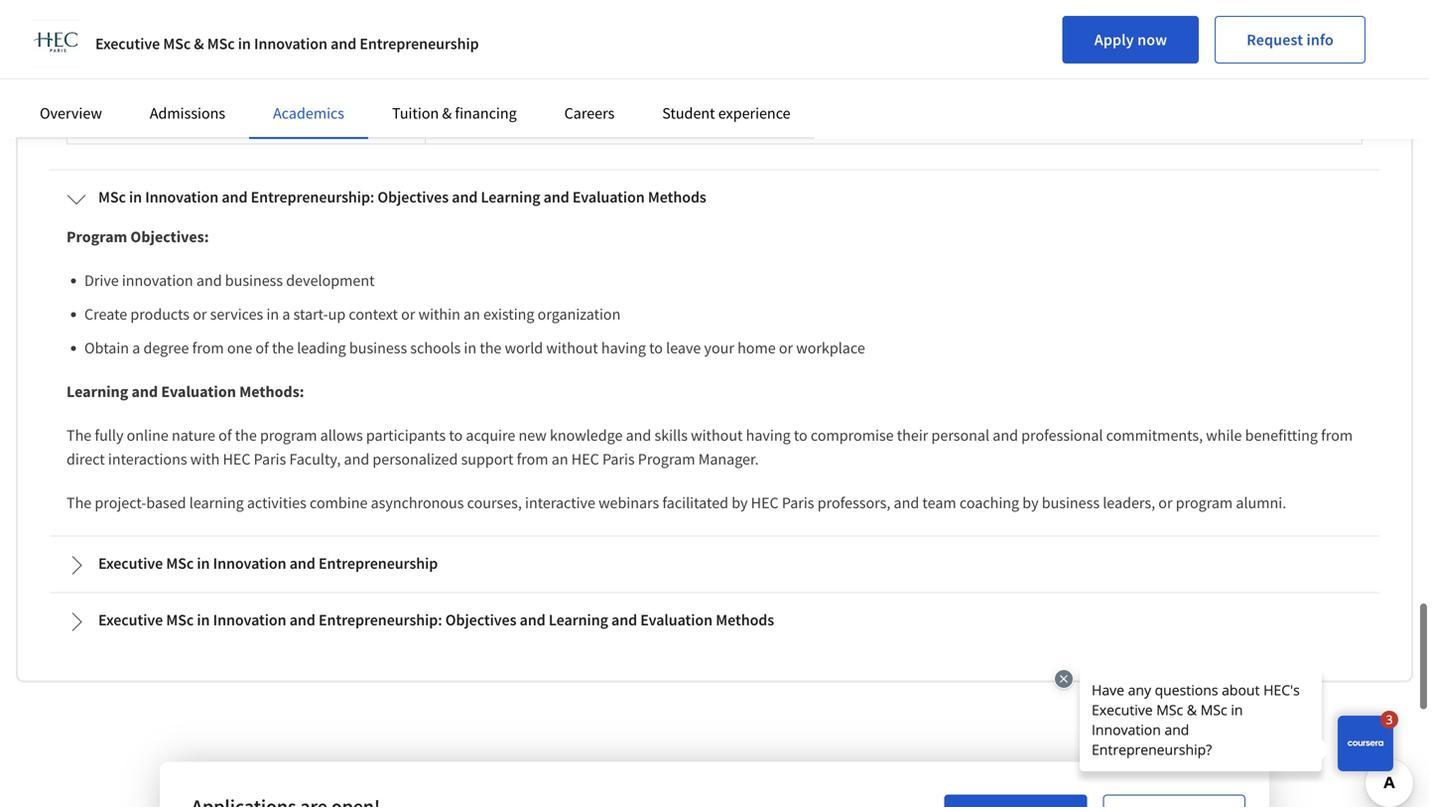 Task type: locate. For each thing, give the bounding box(es) containing it.
1 horizontal spatial learning
[[481, 187, 541, 207]]

1 vertical spatial having
[[746, 426, 791, 446]]

the up successful
[[1096, 14, 1118, 32]]

within
[[419, 305, 461, 324]]

an right within
[[464, 305, 480, 324]]

1 vertical spatial build
[[1064, 98, 1096, 117]]

0 vertical spatial program
[[67, 227, 127, 247]]

list containing drive innovation and business development
[[74, 269, 1363, 360]]

1 the from the top
[[67, 426, 92, 446]]

build right understand,
[[1064, 98, 1096, 117]]

0 horizontal spatial by
[[732, 493, 748, 513]]

business
[[774, 45, 831, 64], [225, 271, 283, 291], [349, 338, 407, 358], [1042, 493, 1100, 513]]

1 horizontal spatial build
[[1064, 98, 1096, 117]]

1 vertical spatial an
[[552, 450, 569, 469]]

the
[[528, 14, 549, 32], [1096, 14, 1118, 32], [272, 338, 294, 358], [480, 338, 502, 358], [235, 426, 257, 446]]

of right role
[[1196, 14, 1209, 32]]

acquire
[[466, 426, 516, 446]]

executive for executive msc & msc in innovation and entrepreneurship
[[95, 34, 160, 54]]

how down learn about the range of available financing mechanisms for innovative and growth companies, and the critical role of venture capital.
[[898, 45, 926, 64]]

1 vertical spatial program
[[638, 450, 696, 469]]

understand,
[[981, 98, 1060, 117]]

executive inside executive msc in innovation and entrepreneurship: objectives and learning and evaluation methods dropdown button
[[98, 610, 163, 630]]

of inside list item
[[256, 338, 269, 358]]

1 horizontal spatial having
[[746, 426, 791, 446]]

program inside the fully online nature of the program allows participants to acquire new knowledge and skills without having to compromise their personal and professional commitments, while benefitting from direct interactions with hec paris faculty, and personalized support from an hec paris program manager.
[[638, 450, 696, 469]]

1 vertical spatial the
[[67, 493, 92, 513]]

available
[[610, 14, 668, 32]]

by right facilitated
[[732, 493, 748, 513]]

methods down student
[[648, 187, 707, 207]]

1 vertical spatial learning
[[67, 382, 128, 402]]

by right coaching
[[1023, 493, 1039, 513]]

how down the available
[[613, 45, 641, 64]]

your left finance on the top right of page
[[1187, 98, 1217, 117]]

convince
[[446, 66, 503, 85]]

or left within
[[401, 305, 415, 324]]

0 vertical spatial evaluation
[[573, 187, 645, 207]]

plan,
[[834, 45, 866, 64]]

to left leave
[[650, 338, 663, 358]]

development
[[286, 271, 375, 291]]

interactions
[[108, 450, 187, 469]]

executive msc in innovation and entrepreneurship
[[98, 554, 438, 574]]

having up manager.
[[746, 426, 791, 446]]

or right home
[[779, 338, 794, 358]]

1 horizontal spatial an
[[552, 450, 569, 469]]

evaluation down careers
[[573, 187, 645, 207]]

2 vertical spatial from
[[517, 450, 549, 469]]

0 vertical spatial build
[[662, 45, 694, 64]]

1 horizontal spatial program
[[638, 450, 696, 469]]

private equity and venture capital
[[87, 108, 327, 127]]

0 horizontal spatial an
[[464, 305, 480, 324]]

evaluation up the nature
[[161, 382, 236, 402]]

paris up activities
[[254, 450, 286, 469]]

0 horizontal spatial methods
[[648, 187, 707, 207]]

create products or services in a start-up context or within an existing organization list item
[[84, 303, 1363, 326]]

present
[[1021, 45, 1071, 64]]

of right one
[[256, 338, 269, 358]]

business down context
[[349, 338, 407, 358]]

1 vertical spatial venture
[[761, 98, 811, 117]]

1 how from the left
[[613, 45, 641, 64]]

or
[[193, 305, 207, 324], [401, 305, 415, 324], [779, 338, 794, 358], [1159, 493, 1173, 513]]

1 vertical spatial without
[[691, 426, 743, 446]]

help
[[922, 98, 950, 117]]

executive msc in innovation and entrepreneurship: objectives and learning and evaluation methods
[[98, 610, 775, 630]]

program
[[67, 227, 127, 247], [638, 450, 696, 469]]

program up faculty,
[[260, 426, 317, 446]]

financing up write
[[671, 14, 730, 32]]

0 vertical spatial entrepreneurship:
[[251, 187, 375, 207]]

apply now
[[1095, 30, 1168, 50]]

having
[[602, 338, 646, 358], [746, 426, 791, 446]]

to down the available
[[645, 45, 658, 64]]

build down the available
[[662, 45, 694, 64]]

venture
[[1213, 14, 1263, 32], [761, 98, 811, 117]]

methods down the "executive msc in innovation and entrepreneurship" "dropdown button"
[[716, 610, 775, 630]]

five-
[[1156, 45, 1183, 64]]

in up program objectives:
[[129, 187, 142, 207]]

0 horizontal spatial financing
[[455, 103, 517, 123]]

1 vertical spatial from
[[1322, 426, 1354, 446]]

the up direct
[[67, 426, 92, 446]]

paris down knowledge
[[603, 450, 635, 469]]

innovation up objectives:
[[145, 187, 219, 207]]

0 vertical spatial executive
[[95, 34, 160, 54]]

1 horizontal spatial without
[[691, 426, 743, 446]]

learning inside dropdown button
[[481, 187, 541, 207]]

the left project-
[[67, 493, 92, 513]]

objectives inside dropdown button
[[446, 610, 517, 630]]

project-
[[95, 493, 146, 513]]

business down for on the right of the page
[[774, 45, 831, 64]]

hec right with
[[223, 450, 251, 469]]

program up drive
[[67, 227, 127, 247]]

0 vertical spatial program
[[260, 426, 317, 446]]

course,
[[489, 45, 536, 64]]

learning
[[481, 187, 541, 207], [67, 382, 128, 402], [549, 610, 609, 630]]

nature
[[172, 426, 215, 446]]

of
[[594, 14, 607, 32], [1196, 14, 1209, 32], [256, 338, 269, 358], [219, 426, 232, 446]]

0 vertical spatial without
[[547, 338, 598, 358]]

this
[[462, 45, 485, 64]]

existing
[[484, 305, 535, 324]]

0 vertical spatial an
[[464, 305, 480, 324]]

0 horizontal spatial build
[[662, 45, 694, 64]]

0 horizontal spatial venture
[[761, 98, 811, 117]]

coaching
[[960, 493, 1020, 513]]

1 horizontal spatial program
[[1176, 493, 1234, 513]]

your
[[1187, 98, 1217, 117], [705, 338, 735, 358]]

0 horizontal spatial program
[[67, 227, 127, 247]]

the fully online nature of the program allows participants to acquire new knowledge and skills without having to compromise their personal and professional commitments, while benefitting from direct interactions with hec paris faculty, and personalized support from an hec paris program manager.
[[67, 426, 1354, 469]]

overview
[[40, 103, 102, 123]]

without up manager.
[[691, 426, 743, 446]]

0 horizontal spatial how
[[613, 45, 641, 64]]

0 horizontal spatial from
[[192, 338, 224, 358]]

from left one
[[192, 338, 224, 358]]

explore
[[446, 98, 495, 117]]

0 vertical spatial the
[[67, 426, 92, 446]]

your inside explore fundamental notions around equity and venture capital funds, to help you understand, build and leverage your finance relationships.
[[1187, 98, 1217, 117]]

funds,
[[861, 98, 901, 117]]

hec down manager.
[[751, 493, 779, 513]]

evaluation down the "executive msc in innovation and entrepreneurship" "dropdown button"
[[641, 610, 713, 630]]

& right tuition
[[442, 103, 452, 123]]

objectives inside dropdown button
[[378, 187, 449, 207]]

activities
[[247, 493, 307, 513]]

methods
[[648, 187, 707, 207], [716, 610, 775, 630]]

financing down convince
[[455, 103, 517, 123]]

1 vertical spatial entrepreneurship:
[[319, 610, 443, 630]]

services
[[210, 305, 263, 324]]

a right write
[[763, 45, 770, 64]]

without down 'organization'
[[547, 338, 598, 358]]

new
[[519, 426, 547, 446]]

capital
[[278, 108, 327, 127]]

growth
[[941, 14, 987, 32]]

msc in innovation and entrepreneurship: objectives and learning and evaluation methods
[[98, 187, 707, 207]]

program down skills at the left
[[638, 450, 696, 469]]

capital.
[[1267, 14, 1313, 32]]

build inside in this course, you'll learn how to build and write a business plan, and how to design and present a successful five-minute pitch that will convince any stakeholder.
[[662, 45, 694, 64]]

0 vertical spatial venture
[[1213, 14, 1263, 32]]

fully
[[95, 426, 124, 446]]

executive
[[95, 34, 160, 54], [98, 554, 163, 574], [98, 610, 163, 630]]

compromise
[[811, 426, 894, 446]]

having inside the fully online nature of the program allows participants to acquire new knowledge and skills without having to compromise their personal and professional commitments, while benefitting from direct interactions with hec paris faculty, and personalized support from an hec paris program manager.
[[746, 426, 791, 446]]

2 vertical spatial evaluation
[[641, 610, 713, 630]]

from inside list item
[[192, 338, 224, 358]]

2 horizontal spatial learning
[[549, 610, 609, 630]]

1 horizontal spatial from
[[517, 450, 549, 469]]

0 vertical spatial having
[[602, 338, 646, 358]]

an
[[464, 305, 480, 324], [552, 450, 569, 469]]

an down knowledge
[[552, 450, 569, 469]]

0 horizontal spatial &
[[194, 34, 204, 54]]

0 horizontal spatial your
[[705, 338, 735, 358]]

entrepreneurship down 'learn'
[[360, 34, 479, 54]]

objectives
[[378, 187, 449, 207], [446, 610, 517, 630]]

leave
[[666, 338, 701, 358]]

2 vertical spatial executive
[[98, 610, 163, 630]]

combine
[[310, 493, 368, 513]]

tuition & financing
[[392, 103, 517, 123]]

msc
[[163, 34, 191, 54], [207, 34, 235, 54], [98, 187, 126, 207], [166, 554, 194, 574], [166, 610, 194, 630]]

1 vertical spatial methods
[[716, 610, 775, 630]]

while
[[1207, 426, 1243, 446]]

innovation down 'executive msc in innovation and entrepreneurship'
[[213, 610, 287, 630]]

direct
[[67, 450, 105, 469]]

0 vertical spatial from
[[192, 338, 224, 358]]

the inside the fully online nature of the program allows participants to acquire new knowledge and skills without having to compromise their personal and professional commitments, while benefitting from direct interactions with hec paris faculty, and personalized support from an hec paris program manager.
[[67, 426, 92, 446]]

your down create products or services in a start-up context or within an existing organization list item
[[705, 338, 735, 358]]

entrepreneurship down the asynchronous
[[319, 554, 438, 574]]

in inside "dropdown button"
[[197, 554, 210, 574]]

1 vertical spatial your
[[705, 338, 735, 358]]

0 vertical spatial your
[[1187, 98, 1217, 117]]

1 vertical spatial financing
[[455, 103, 517, 123]]

careers
[[565, 103, 615, 123]]

venture up pitch
[[1213, 14, 1263, 32]]

0 vertical spatial learning
[[481, 187, 541, 207]]

drive innovation and business development list item
[[84, 269, 1363, 293]]

2 the from the top
[[67, 493, 92, 513]]

business up services
[[225, 271, 283, 291]]

of up with
[[219, 426, 232, 446]]

2 vertical spatial learning
[[549, 610, 609, 630]]

venture left 'capital'
[[761, 98, 811, 117]]

methods inside dropdown button
[[716, 610, 775, 630]]

2 horizontal spatial from
[[1322, 426, 1354, 446]]

0 horizontal spatial program
[[260, 426, 317, 446]]

in down 'executive msc in innovation and entrepreneurship'
[[197, 610, 210, 630]]

a right obtain
[[132, 338, 140, 358]]

pitch
[[1233, 45, 1265, 64]]

of inside the fully online nature of the program allows participants to acquire new knowledge and skills without having to compromise their personal and professional commitments, while benefitting from direct interactions with hec paris faculty, and personalized support from an hec paris program manager.
[[219, 426, 232, 446]]

having down 'organization'
[[602, 338, 646, 358]]

0 horizontal spatial without
[[547, 338, 598, 358]]

schools
[[411, 338, 461, 358]]

in down learning at bottom
[[197, 554, 210, 574]]

benefitting
[[1246, 426, 1319, 446]]

or right leaders,
[[1159, 493, 1173, 513]]

1 vertical spatial entrepreneurship
[[319, 554, 438, 574]]

the down methods:
[[235, 426, 257, 446]]

to inside list item
[[650, 338, 663, 358]]

0 horizontal spatial hec
[[223, 450, 251, 469]]

1 vertical spatial program
[[1176, 493, 1234, 513]]

0 vertical spatial methods
[[648, 187, 707, 207]]

1 vertical spatial executive
[[98, 554, 163, 574]]

1 horizontal spatial your
[[1187, 98, 1217, 117]]

overview link
[[40, 103, 102, 123]]

program inside the fully online nature of the program allows participants to acquire new knowledge and skills without having to compromise their personal and professional commitments, while benefitting from direct interactions with hec paris faculty, and personalized support from an hec paris program manager.
[[260, 426, 317, 446]]

entrepreneurship
[[360, 34, 479, 54], [319, 554, 438, 574]]

from right benefitting
[[1322, 426, 1354, 446]]

1 horizontal spatial methods
[[716, 610, 775, 630]]

to left the design
[[929, 45, 943, 64]]

0 vertical spatial objectives
[[378, 187, 449, 207]]

& up admissions
[[194, 34, 204, 54]]

1 vertical spatial evaluation
[[161, 382, 236, 402]]

1 horizontal spatial by
[[1023, 493, 1039, 513]]

in right schools at left top
[[464, 338, 477, 358]]

design
[[946, 45, 989, 64]]

msc in innovation and entrepreneurship: objectives and learning and evaluation methods button
[[51, 172, 1379, 225]]

list
[[74, 269, 1363, 360]]

1 vertical spatial &
[[442, 103, 452, 123]]

personalized
[[373, 450, 458, 469]]

the inside the fully online nature of the program allows participants to acquire new knowledge and skills without having to compromise their personal and professional commitments, while benefitting from direct interactions with hec paris faculty, and personalized support from an hec paris program manager.
[[235, 426, 257, 446]]

msc for executive msc in innovation and entrepreneurship
[[166, 554, 194, 574]]

leaders,
[[1103, 493, 1156, 513]]

methods inside dropdown button
[[648, 187, 707, 207]]

hec down knowledge
[[572, 450, 600, 469]]

executive msc in innovation and entrepreneurship button
[[51, 538, 1379, 592]]

program left alumni.
[[1176, 493, 1234, 513]]

equity
[[689, 98, 729, 117]]

venture inside explore fundamental notions around equity and venture capital funds, to help you understand, build and leverage your finance relationships.
[[761, 98, 811, 117]]

1 horizontal spatial financing
[[671, 14, 730, 32]]

tuition & financing link
[[392, 103, 517, 123]]

obtain
[[84, 338, 129, 358]]

from down new
[[517, 450, 549, 469]]

evaluation inside dropdown button
[[641, 610, 713, 630]]

innovation inside dropdown button
[[213, 610, 287, 630]]

paris left the professors,
[[782, 493, 815, 513]]

0 horizontal spatial having
[[602, 338, 646, 358]]

explore fundamental notions around equity and venture capital funds, to help you understand, build and leverage your finance relationships.
[[446, 98, 1268, 138]]

msc inside "dropdown button"
[[166, 554, 194, 574]]

innovation down activities
[[213, 554, 287, 574]]

in up venture at the top
[[238, 34, 251, 54]]

executive for executive msc in innovation and entrepreneurship
[[98, 554, 163, 574]]

to left help
[[905, 98, 918, 117]]

msc inside dropdown button
[[166, 610, 194, 630]]

executive inside the "executive msc in innovation and entrepreneurship" "dropdown button"
[[98, 554, 163, 574]]

1 vertical spatial objectives
[[446, 610, 517, 630]]

personal
[[932, 426, 990, 446]]

1 horizontal spatial how
[[898, 45, 926, 64]]



Task type: describe. For each thing, give the bounding box(es) containing it.
innovation
[[122, 271, 193, 291]]

the left leading
[[272, 338, 294, 358]]

2 horizontal spatial paris
[[782, 493, 815, 513]]

obtain a degree from one of the leading business schools in the world without having to leave your home or workplace list item
[[84, 336, 1363, 360]]

hec paris logo image
[[32, 20, 79, 68]]

in right services
[[267, 305, 279, 324]]

methods:
[[239, 382, 304, 402]]

2 horizontal spatial hec
[[751, 493, 779, 513]]

0 horizontal spatial learning
[[67, 382, 128, 402]]

info
[[1307, 30, 1335, 50]]

program objectives:
[[67, 227, 209, 247]]

innovation up academics "link"
[[254, 34, 328, 54]]

skills
[[655, 426, 688, 446]]

your inside list item
[[705, 338, 735, 358]]

capital
[[815, 98, 857, 117]]

innovation inside dropdown button
[[145, 187, 219, 207]]

support
[[461, 450, 514, 469]]

professors,
[[818, 493, 891, 513]]

in inside dropdown button
[[129, 187, 142, 207]]

0 vertical spatial entrepreneurship
[[360, 34, 479, 54]]

academics
[[273, 103, 345, 123]]

experience
[[719, 103, 791, 123]]

up
[[328, 305, 346, 324]]

faculty,
[[289, 450, 341, 469]]

admissions link
[[150, 103, 226, 123]]

manager.
[[699, 450, 759, 469]]

student
[[663, 103, 716, 123]]

webinars
[[599, 493, 660, 513]]

that
[[1269, 45, 1295, 64]]

learning and evaluation methods:
[[67, 382, 304, 402]]

world
[[505, 338, 543, 358]]

professional
[[1022, 426, 1104, 446]]

an inside the fully online nature of the program allows participants to acquire new knowledge and skills without having to compromise their personal and professional commitments, while benefitting from direct interactions with hec paris faculty, and personalized support from an hec paris program manager.
[[552, 450, 569, 469]]

having inside obtain a degree from one of the leading business schools in the world without having to leave your home or workplace list item
[[602, 338, 646, 358]]

admissions
[[150, 103, 226, 123]]

the left world
[[480, 338, 502, 358]]

a right present
[[1074, 45, 1082, 64]]

1 horizontal spatial hec
[[572, 450, 600, 469]]

context
[[349, 305, 398, 324]]

allows
[[320, 426, 363, 446]]

the project-based learning activities combine asynchronous courses, interactive webinars facilitated by hec paris professors, and team coaching by business leaders, or program alumni.
[[67, 493, 1287, 513]]

a left the start-
[[282, 305, 290, 324]]

1 horizontal spatial &
[[442, 103, 452, 123]]

msc for executive msc in innovation and entrepreneurship: objectives and learning and evaluation methods
[[166, 610, 194, 630]]

the for the fully online nature of the program allows participants to acquire new knowledge and skills without having to compromise their personal and professional commitments, while benefitting from direct interactions with hec paris faculty, and personalized support from an hec paris program manager.
[[67, 426, 92, 446]]

evaluation inside dropdown button
[[573, 187, 645, 207]]

and inside "dropdown button"
[[290, 554, 316, 574]]

the for the project-based learning activities combine asynchronous courses, interactive webinars facilitated by hec paris professors, and team coaching by business leaders, or program alumni.
[[67, 493, 92, 513]]

obtain a degree from one of the leading business schools in the world without having to leave your home or workplace
[[84, 338, 866, 358]]

request
[[1247, 30, 1304, 50]]

successful
[[1086, 45, 1152, 64]]

in
[[446, 45, 458, 64]]

participants
[[366, 426, 446, 446]]

one
[[227, 338, 252, 358]]

learning
[[189, 493, 244, 513]]

will
[[1298, 45, 1320, 64]]

relationships.
[[446, 119, 533, 138]]

knowledge
[[550, 426, 623, 446]]

entrepreneurship inside "dropdown button"
[[319, 554, 438, 574]]

facilitated
[[663, 493, 729, 513]]

0 horizontal spatial paris
[[254, 450, 286, 469]]

executive for executive msc in innovation and entrepreneurship: objectives and learning and evaluation methods
[[98, 610, 163, 630]]

academics link
[[273, 103, 345, 123]]

careers link
[[565, 103, 615, 123]]

to left acquire
[[449, 426, 463, 446]]

critical
[[1121, 14, 1163, 32]]

business inside in this course, you'll learn how to build and write a business plan, and how to design and present a successful five-minute pitch that will convince any stakeholder.
[[774, 45, 831, 64]]

with
[[190, 450, 220, 469]]

and inside list item
[[196, 271, 222, 291]]

drive
[[84, 271, 119, 291]]

request info button
[[1216, 16, 1366, 64]]

now
[[1138, 30, 1168, 50]]

venture
[[218, 108, 274, 127]]

to left compromise
[[794, 426, 808, 446]]

business left leaders,
[[1042, 493, 1100, 513]]

0 vertical spatial financing
[[671, 14, 730, 32]]

to inside explore fundamental notions around equity and venture capital funds, to help you understand, build and leverage your finance relationships.
[[905, 98, 918, 117]]

1 horizontal spatial venture
[[1213, 14, 1263, 32]]

asynchronous
[[371, 493, 464, 513]]

1 by from the left
[[732, 493, 748, 513]]

team
[[923, 493, 957, 513]]

equity
[[141, 108, 185, 127]]

organization
[[538, 305, 621, 324]]

in inside dropdown button
[[197, 610, 210, 630]]

innovation inside "dropdown button"
[[213, 554, 287, 574]]

products
[[130, 305, 190, 324]]

0 vertical spatial &
[[194, 34, 204, 54]]

innovative
[[842, 14, 909, 32]]

2 how from the left
[[898, 45, 926, 64]]

student experience link
[[663, 103, 791, 123]]

any
[[506, 66, 530, 85]]

apply now button
[[1063, 16, 1200, 64]]

role
[[1167, 14, 1192, 32]]

commitments,
[[1107, 426, 1204, 446]]

an inside list item
[[464, 305, 480, 324]]

1 horizontal spatial paris
[[603, 450, 635, 469]]

msc for executive msc & msc in innovation and entrepreneurship
[[163, 34, 191, 54]]

without inside list item
[[547, 338, 598, 358]]

create products or services in a start-up context or within an existing organization
[[84, 305, 621, 324]]

around
[[638, 98, 685, 117]]

private
[[87, 108, 137, 127]]

courses,
[[467, 493, 522, 513]]

entrepreneurship: inside dropdown button
[[251, 187, 375, 207]]

entrepreneurship: inside dropdown button
[[319, 610, 443, 630]]

msc inside dropdown button
[[98, 187, 126, 207]]

notions
[[585, 98, 634, 117]]

2 by from the left
[[1023, 493, 1039, 513]]

online
[[127, 426, 169, 446]]

workplace
[[797, 338, 866, 358]]

or left services
[[193, 305, 207, 324]]

tuition
[[392, 103, 439, 123]]

range
[[553, 14, 590, 32]]

finance
[[1220, 98, 1268, 117]]

build inside explore fundamental notions around equity and venture capital funds, to help you understand, build and leverage your finance relationships.
[[1064, 98, 1096, 117]]

stakeholder.
[[533, 66, 614, 85]]

write
[[726, 45, 759, 64]]

based
[[146, 493, 186, 513]]

the left range
[[528, 14, 549, 32]]

their
[[897, 426, 929, 446]]

without inside the fully online nature of the program allows participants to acquire new knowledge and skills without having to compromise their personal and professional commitments, while benefitting from direct interactions with hec paris faculty, and personalized support from an hec paris program manager.
[[691, 426, 743, 446]]

request info
[[1247, 30, 1335, 50]]

home
[[738, 338, 776, 358]]

of right range
[[594, 14, 607, 32]]

you'll
[[540, 45, 573, 64]]

learning inside dropdown button
[[549, 610, 609, 630]]



Task type: vqa. For each thing, say whether or not it's contained in the screenshot.
menu
no



